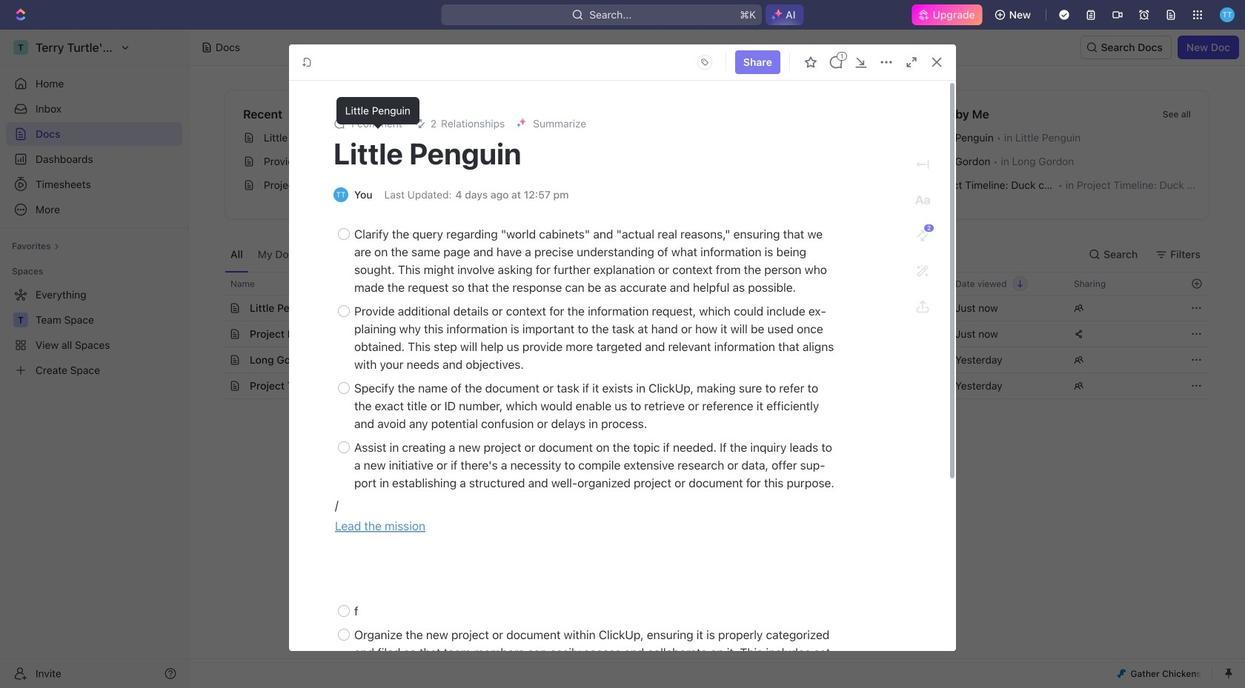 Task type: vqa. For each thing, say whether or not it's contained in the screenshot.
the right invite
no



Task type: locate. For each thing, give the bounding box(es) containing it.
3 row from the top
[[208, 321, 1210, 348]]

row
[[208, 272, 1210, 296], [208, 295, 1210, 322], [208, 321, 1210, 348], [208, 347, 1210, 374], [208, 373, 1210, 400]]

tree
[[6, 283, 182, 383]]

tree inside sidebar navigation
[[6, 283, 182, 383]]

4 row from the top
[[208, 347, 1210, 374]]

column header
[[208, 272, 225, 296]]

sidebar navigation
[[0, 30, 189, 689]]

tab list
[[225, 237, 592, 272]]

dropdown menu image
[[693, 50, 717, 74]]

table
[[208, 272, 1210, 400]]

1 row from the top
[[208, 272, 1210, 296]]

cell
[[208, 296, 225, 321], [828, 296, 947, 321], [208, 322, 225, 347], [828, 322, 947, 347], [208, 348, 225, 373], [828, 348, 947, 373], [208, 374, 225, 399]]



Task type: describe. For each thing, give the bounding box(es) containing it.
5 row from the top
[[208, 373, 1210, 400]]

2 row from the top
[[208, 295, 1210, 322]]

drumstick bite image
[[1117, 670, 1126, 679]]



